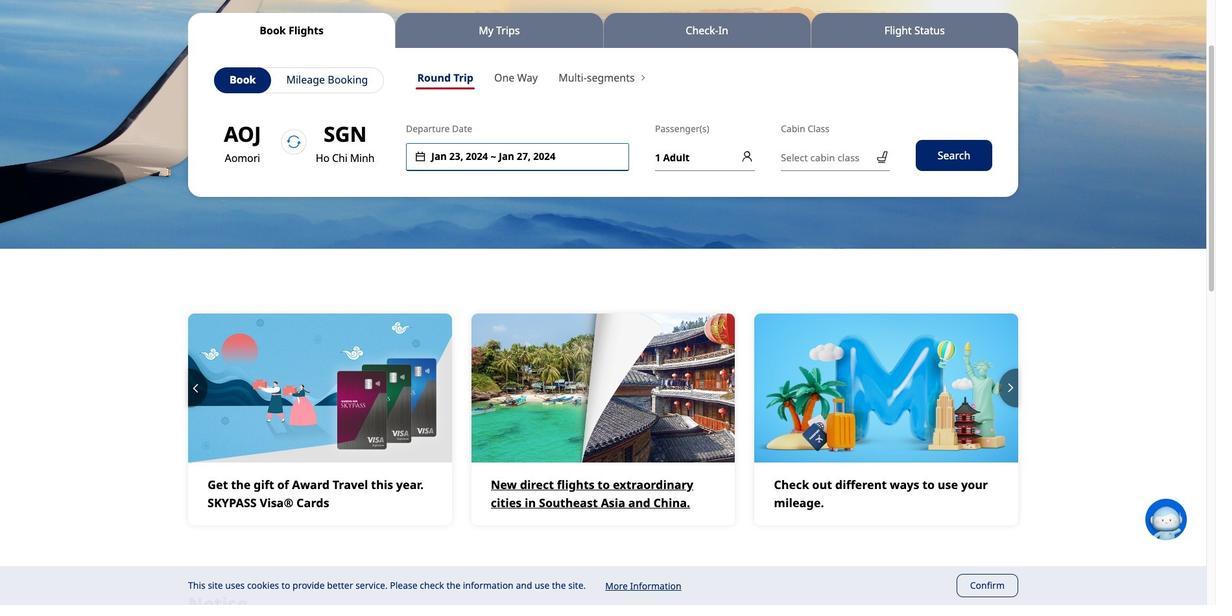 Task type: describe. For each thing, give the bounding box(es) containing it.
itinerary type group
[[407, 67, 548, 92]]



Task type: locate. For each thing, give the bounding box(es) containing it.
tab list
[[188, 13, 1018, 48]]

booking type group
[[214, 67, 384, 93]]



